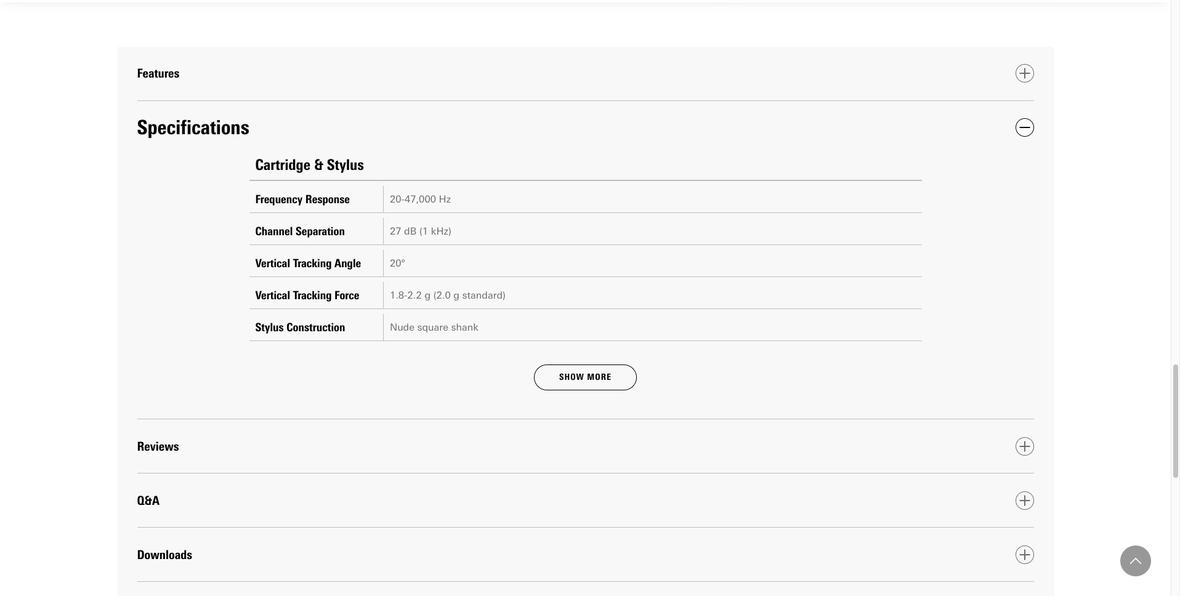 Task type: vqa. For each thing, say whether or not it's contained in the screenshot.
Learn
no



Task type: locate. For each thing, give the bounding box(es) containing it.
&
[[314, 156, 323, 174]]

1 horizontal spatial stylus
[[327, 156, 364, 174]]

tracking
[[293, 256, 332, 270], [293, 288, 332, 302]]

1 vertical spatial plus image
[[1020, 495, 1031, 506]]

1 vertical spatial plus image
[[1020, 550, 1031, 561]]

khz)
[[431, 225, 452, 237]]

1 vertical spatial tracking
[[293, 288, 332, 302]]

vertical down channel at the left of page
[[255, 256, 290, 270]]

1 plus image from the top
[[1020, 68, 1031, 79]]

tracking for force
[[293, 288, 332, 302]]

plus image for downloads
[[1020, 550, 1031, 561]]

stylus right '&'
[[327, 156, 364, 174]]

vertical for vertical tracking force
[[255, 288, 290, 302]]

tracking up the construction on the bottom left
[[293, 288, 332, 302]]

stylus left the construction on the bottom left
[[255, 320, 284, 334]]

show more button
[[534, 365, 637, 391]]

1 tracking from the top
[[293, 256, 332, 270]]

cartridge & stylus
[[255, 156, 364, 174]]

20-
[[390, 193, 405, 205]]

product photo image
[[117, 0, 430, 2], [430, 0, 1054, 2]]

channel
[[255, 224, 293, 238]]

vertical tracking angle
[[255, 256, 361, 270]]

plus image
[[1020, 68, 1031, 79], [1020, 495, 1031, 506]]

1 vertical from the top
[[255, 256, 290, 270]]

1 plus image from the top
[[1020, 441, 1031, 452]]

cartridge
[[255, 156, 311, 174]]

2 plus image from the top
[[1020, 495, 1031, 506]]

tracking up vertical tracking force
[[293, 256, 332, 270]]

2 plus image from the top
[[1020, 550, 1031, 561]]

arrow up image
[[1131, 556, 1142, 567]]

g right (2.0
[[454, 289, 460, 301]]

separation
[[296, 224, 345, 238]]

0 vertical spatial vertical
[[255, 256, 290, 270]]

vertical up stylus construction
[[255, 288, 290, 302]]

vertical tracking force
[[255, 288, 360, 302]]

0 vertical spatial plus image
[[1020, 441, 1031, 452]]

0 horizontal spatial stylus
[[255, 320, 284, 334]]

plus image
[[1020, 441, 1031, 452], [1020, 550, 1031, 561]]

stylus
[[327, 156, 364, 174], [255, 320, 284, 334]]

20°
[[390, 257, 405, 269]]

response
[[306, 192, 350, 206]]

0 vertical spatial stylus
[[327, 156, 364, 174]]

specifications
[[137, 115, 249, 139]]

nude
[[390, 321, 415, 333]]

2.2
[[408, 289, 422, 301]]

vertical
[[255, 256, 290, 270], [255, 288, 290, 302]]

1 horizontal spatial g
[[454, 289, 460, 301]]

0 vertical spatial tracking
[[293, 256, 332, 270]]

0 horizontal spatial g
[[425, 289, 431, 301]]

2 tracking from the top
[[293, 288, 332, 302]]

g
[[425, 289, 431, 301], [454, 289, 460, 301]]

shank
[[451, 321, 479, 333]]

2 vertical from the top
[[255, 288, 290, 302]]

1 vertical spatial stylus
[[255, 320, 284, 334]]

2 g from the left
[[454, 289, 460, 301]]

0 vertical spatial plus image
[[1020, 68, 1031, 79]]

show more
[[560, 372, 612, 382]]

plus image for reviews
[[1020, 441, 1031, 452]]

g right 2.2
[[425, 289, 431, 301]]

show
[[560, 372, 585, 382]]

1 vertical spatial vertical
[[255, 288, 290, 302]]



Task type: describe. For each thing, give the bounding box(es) containing it.
minus image
[[1020, 122, 1031, 133]]

1.8-2.2 g (2.0 g standard)
[[390, 289, 506, 301]]

db
[[404, 225, 417, 237]]

channel separation
[[255, 224, 345, 238]]

47,000
[[405, 193, 436, 205]]

downloads
[[137, 548, 192, 562]]

features
[[137, 66, 180, 81]]

angle
[[335, 256, 361, 270]]

reviews
[[137, 439, 179, 454]]

frequency
[[255, 192, 303, 206]]

standard)
[[463, 289, 506, 301]]

construction
[[287, 320, 345, 334]]

27
[[390, 225, 401, 237]]

1 g from the left
[[425, 289, 431, 301]]

1.8-
[[390, 289, 408, 301]]

20-47,000 hz
[[390, 193, 451, 205]]

stylus construction
[[255, 320, 345, 334]]

2 product photo image from the left
[[430, 0, 1054, 2]]

force
[[335, 288, 360, 302]]

square
[[418, 321, 449, 333]]

q&a
[[137, 493, 160, 508]]

(1
[[420, 225, 428, 237]]

nude square shank
[[390, 321, 479, 333]]

hz
[[439, 193, 451, 205]]

more
[[588, 372, 612, 382]]

frequency response
[[255, 192, 350, 206]]

27 db (1 khz)
[[390, 225, 452, 237]]

tracking for angle
[[293, 256, 332, 270]]

vertical for vertical tracking angle
[[255, 256, 290, 270]]

(2.0
[[434, 289, 451, 301]]

plus image for q&a
[[1020, 495, 1031, 506]]

plus image for features
[[1020, 68, 1031, 79]]

1 product photo image from the left
[[117, 0, 430, 2]]



